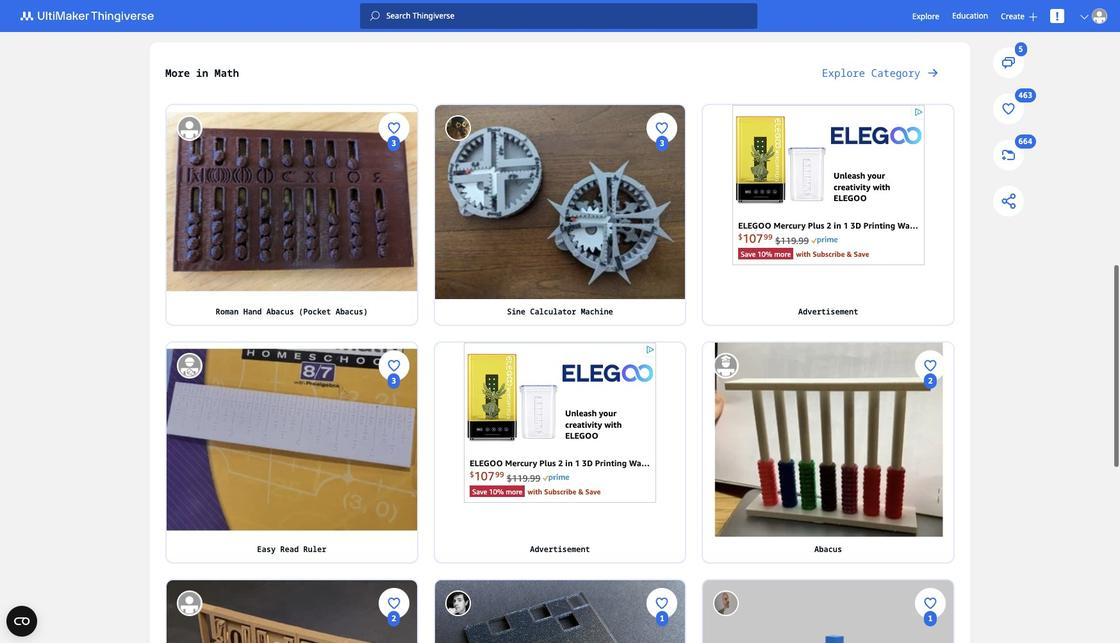 Task type: describe. For each thing, give the bounding box(es) containing it.
thumbnail representing sine calculator machine image
[[435, 105, 686, 299]]

easy read ruler
[[257, 544, 327, 555]]

roman hand abacus (pocket abacus) link
[[167, 299, 417, 324]]

calculator
[[530, 306, 577, 317]]

1 for thumbnail representing fleissner grille (fleißner-schablone, fleißnersche schablone) on the bottom of page
[[660, 613, 665, 624]]

! link
[[1051, 8, 1065, 24]]

thumbnail representing roman hand abacus (pocket abacus) image
[[167, 105, 417, 299]]

1 horizontal spatial advertisement element
[[733, 105, 925, 265]]

3 for 5
[[660, 137, 665, 148]]

advertisement for right the advertisement element
[[799, 306, 859, 317]]

thumbnail representing abacus image
[[704, 342, 954, 537]]

explore category link
[[807, 57, 955, 88]]

!
[[1056, 8, 1060, 24]]

advertisement for the advertisement element to the bottom
[[530, 544, 590, 555]]

sine calculator machine link
[[435, 299, 686, 324]]

avatar image for thumbnail representing fleissner grille (fleißner-schablone, fleißnersche schablone) on the bottom of page
[[445, 590, 471, 616]]

1 for thumbnail representing sum of squares
[[929, 613, 933, 624]]

0 vertical spatial 2
[[929, 375, 933, 386]]

math
[[215, 65, 239, 80]]

roman
[[216, 306, 239, 317]]

1 vertical spatial abacus
[[815, 544, 843, 555]]

create button
[[1002, 11, 1038, 21]]

abacus)
[[336, 306, 368, 317]]

more
[[165, 65, 190, 80]]

avatar image for 'thumbnail representing binary mechanical counter'
[[177, 590, 203, 616]]

1 vertical spatial 5
[[660, 207, 665, 218]]

easy read ruler link
[[167, 537, 417, 562]]

(pocket
[[299, 306, 331, 317]]

0 for abacus
[[392, 278, 396, 288]]

Search Thingiverse text field
[[380, 11, 758, 21]]

thumbnail representing binary mechanical counter image
[[167, 580, 417, 644]]

sine
[[507, 306, 526, 317]]

read
[[280, 544, 299, 555]]



Task type: locate. For each thing, give the bounding box(es) containing it.
thumbnail representing sum of squares image
[[704, 580, 954, 644]]

category
[[872, 65, 921, 80]]

0 vertical spatial advertisement element
[[733, 105, 925, 265]]

1 vertical spatial advertisement element
[[464, 342, 657, 503]]

1
[[929, 445, 933, 456], [660, 613, 665, 624], [929, 613, 933, 624]]

sine calculator machine
[[507, 306, 614, 317]]

easy
[[257, 544, 276, 555]]

avatar image for thumbnail representing sum of squares
[[714, 590, 740, 616]]

1 vertical spatial advertisement
[[530, 544, 590, 555]]

0 horizontal spatial advertisement
[[530, 544, 590, 555]]

0 vertical spatial 5
[[1019, 44, 1024, 55]]

advertisement element
[[733, 105, 925, 265], [464, 342, 657, 503]]

thumbnail representing fleissner grille (fleißner-schablone, fleißnersche schablone) image
[[435, 580, 686, 644]]

3 for 3
[[392, 137, 396, 148]]

explore for "explore" button
[[913, 11, 940, 21]]

0 horizontal spatial 5
[[660, 207, 665, 218]]

education link
[[953, 9, 989, 23]]

education
[[953, 10, 989, 21]]

ruler
[[303, 544, 327, 555]]

open widget image
[[6, 607, 37, 637]]

advertisement
[[799, 306, 859, 317], [530, 544, 590, 555]]

hand
[[243, 306, 262, 317]]

3 for 0
[[392, 375, 396, 386]]

plusicon image
[[1030, 13, 1038, 21]]

abacus
[[267, 306, 294, 317], [815, 544, 843, 555]]

abacus right hand
[[267, 306, 294, 317]]

avatar image for "thumbnail representing sine calculator machine"
[[445, 115, 471, 140]]

1 vertical spatial explore
[[823, 65, 866, 80]]

roman hand abacus (pocket abacus)
[[216, 306, 368, 317]]

1 horizontal spatial 5
[[1019, 44, 1024, 55]]

explore left education link
[[913, 11, 940, 21]]

avatar image for thumbnail representing abacus
[[714, 353, 740, 378]]

664
[[1019, 136, 1033, 147]]

more in math
[[165, 65, 239, 80]]

1 horizontal spatial explore
[[913, 11, 940, 21]]

0 vertical spatial abacus
[[267, 306, 294, 317]]

create
[[1002, 11, 1025, 21]]

avatar image
[[1093, 8, 1108, 24], [177, 115, 203, 140], [445, 115, 471, 140], [177, 353, 203, 378], [714, 353, 740, 378], [177, 590, 203, 616], [445, 590, 471, 616], [714, 590, 740, 616]]

avatar image for thumbnail representing easy read ruler
[[177, 353, 203, 378]]

0 horizontal spatial explore
[[823, 65, 866, 80]]

explore for explore category
[[823, 65, 866, 80]]

0 vertical spatial explore
[[913, 11, 940, 21]]

explore left category at the right of page
[[823, 65, 866, 80]]

thumbnail representing easy read ruler image
[[167, 342, 417, 537]]

0 horizontal spatial abacus
[[267, 306, 294, 317]]

0 horizontal spatial advertisement element
[[464, 342, 657, 503]]

2
[[929, 375, 933, 386], [392, 613, 396, 624]]

in
[[196, 65, 209, 80]]

1 vertical spatial 2
[[392, 613, 396, 624]]

3
[[392, 137, 396, 148], [660, 137, 665, 148], [392, 207, 396, 218], [392, 375, 396, 386]]

1 horizontal spatial 2
[[929, 375, 933, 386]]

1 horizontal spatial abacus
[[815, 544, 843, 555]]

5
[[1019, 44, 1024, 55], [660, 207, 665, 218]]

makerbot logo image
[[13, 8, 169, 24]]

machine
[[581, 306, 614, 317]]

0
[[392, 278, 396, 288], [660, 278, 665, 288], [392, 445, 396, 456], [392, 515, 396, 526], [929, 515, 933, 526]]

abacus up thumbnail representing sum of squares
[[815, 544, 843, 555]]

0 horizontal spatial 2
[[392, 613, 396, 624]]

0 vertical spatial advertisement
[[799, 306, 859, 317]]

explore button
[[913, 11, 940, 21]]

explore category
[[823, 65, 921, 80]]

avatar image for thumbnail representing roman hand abacus (pocket abacus) on the left top of page
[[177, 115, 203, 140]]

explore
[[913, 11, 940, 21], [823, 65, 866, 80]]

1 horizontal spatial advertisement
[[799, 306, 859, 317]]

0 for ruler
[[392, 515, 396, 526]]

463
[[1019, 90, 1033, 101]]

search control image
[[370, 11, 380, 21]]

abacus link
[[704, 537, 954, 562]]

0 for machine
[[660, 278, 665, 288]]



Task type: vqa. For each thing, say whether or not it's contained in the screenshot.
bottommost 5
yes



